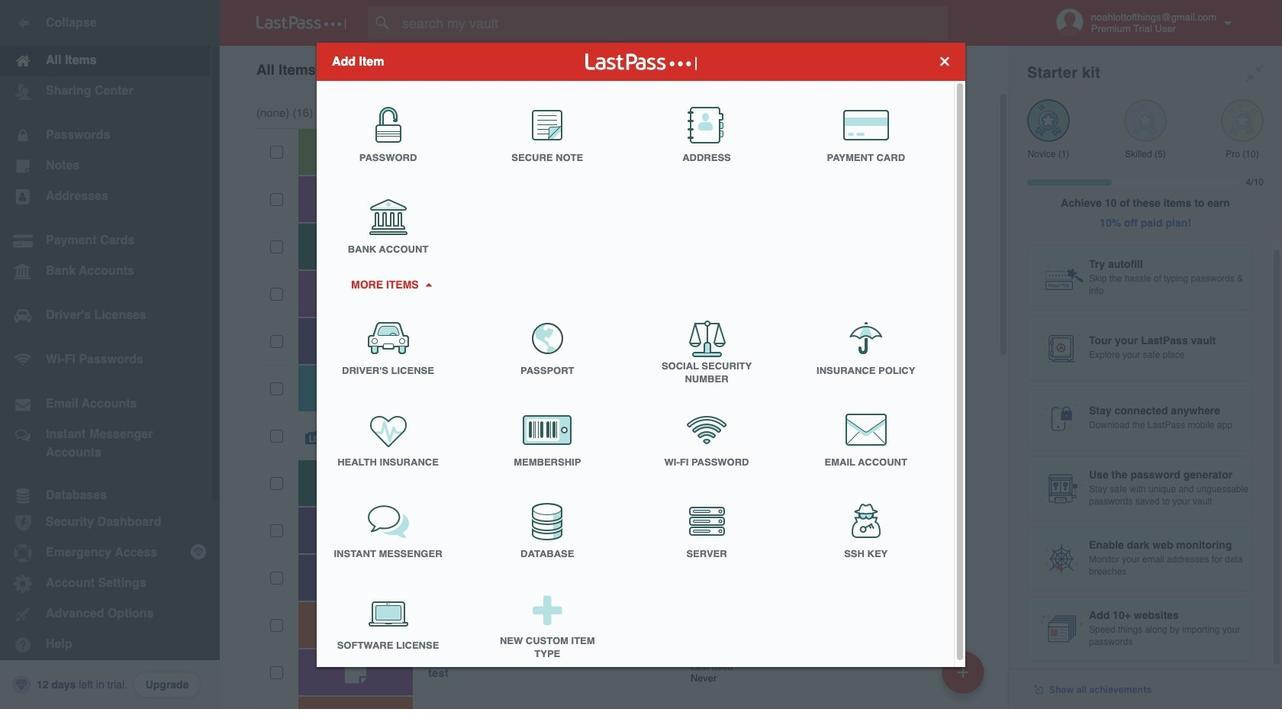 Task type: locate. For each thing, give the bounding box(es) containing it.
search my vault text field
[[368, 6, 978, 40]]

dialog
[[317, 42, 966, 671]]

vault options navigation
[[220, 46, 1009, 92]]

caret right image
[[423, 282, 434, 286]]



Task type: describe. For each thing, give the bounding box(es) containing it.
new item navigation
[[937, 647, 994, 709]]

main navigation navigation
[[0, 0, 220, 709]]

Search search field
[[368, 6, 978, 40]]

lastpass image
[[257, 16, 347, 30]]

new item image
[[958, 667, 969, 678]]



Task type: vqa. For each thing, say whether or not it's contained in the screenshot.
caret right "image"
yes



